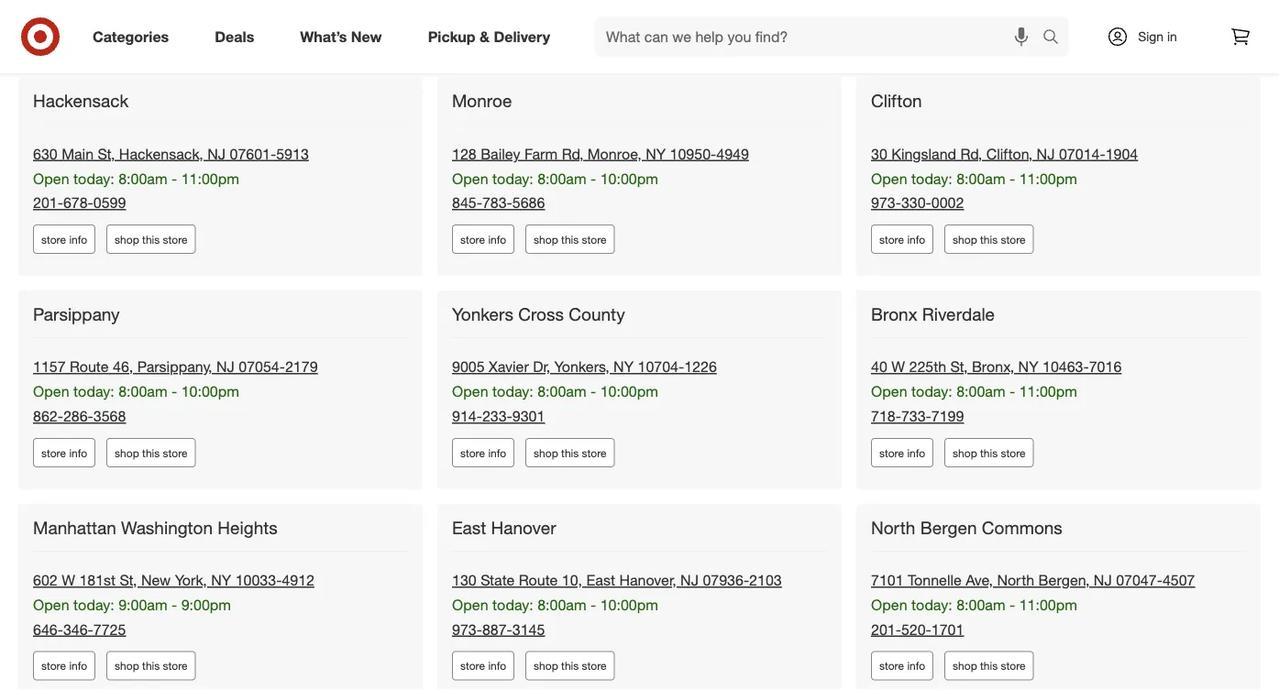Task type: describe. For each thing, give the bounding box(es) containing it.
11:00pm inside 40 w 225th st, bronx, ny 10463-7016 open today: 8:00am - 11:00pm 718-733-7199
[[1020, 383, 1078, 401]]

heights
[[218, 517, 278, 538]]

pickup & delivery
[[428, 28, 551, 45]]

parsippany link
[[33, 304, 124, 326]]

1157 route 46, parsippany, nj 07054-2179 link
[[33, 358, 318, 376]]

store info link for north bergen commons
[[872, 652, 934, 681]]

sponsored
[[1207, 44, 1262, 58]]

862-286-3568 link
[[33, 408, 126, 426]]

shop this store for bronx riverdale
[[953, 446, 1026, 460]]

store down 330-
[[880, 233, 905, 246]]

ave,
[[966, 572, 994, 590]]

categories link
[[77, 17, 192, 57]]

advertisement region
[[18, 0, 1262, 43]]

8:00am inside 1157 route 46, parsippany, nj 07054-2179 open today: 8:00am - 10:00pm 862-286-3568
[[119, 383, 168, 401]]

shop this store button for manhattan washington heights
[[107, 652, 196, 681]]

today: inside 9005 xavier dr, yonkers, ny 10704-1226 open today: 8:00am - 10:00pm 914-233-9301
[[493, 383, 534, 401]]

shop this store for east hanover
[[534, 660, 607, 673]]

130 state route 10, east hanover, nj 07936-2103 link
[[452, 572, 782, 590]]

4507
[[1163, 572, 1196, 590]]

shop for yonkers cross county
[[534, 446, 559, 460]]

info for parsippany
[[69, 446, 87, 460]]

845-
[[452, 194, 482, 212]]

bronx riverdale link
[[872, 304, 999, 326]]

today: inside 602 w 181st st, new york, ny 10033-4912 open today: 9:00am - 9:00pm 646-346-7725
[[73, 597, 114, 614]]

30
[[872, 145, 888, 163]]

10,
[[562, 572, 583, 590]]

this for parsippany
[[142, 446, 160, 460]]

hackensack link
[[33, 90, 132, 112]]

shop this store button for north bergen commons
[[945, 652, 1035, 681]]

store info link for clifton
[[872, 225, 934, 254]]

store down 646-
[[41, 660, 66, 673]]

- inside 40 w 225th st, bronx, ny 10463-7016 open today: 8:00am - 11:00pm 718-733-7199
[[1010, 383, 1016, 401]]

shop this store button for bronx riverdale
[[945, 438, 1035, 468]]

parsippany,
[[137, 358, 212, 376]]

4949
[[717, 145, 749, 163]]

10704-
[[638, 358, 685, 376]]

1157
[[33, 358, 66, 376]]

manhattan
[[33, 517, 116, 538]]

east hanover
[[452, 517, 557, 538]]

in
[[1168, 28, 1178, 44]]

monroe
[[452, 90, 512, 111]]

7101
[[872, 572, 904, 590]]

dr,
[[533, 358, 551, 376]]

8:00am inside 40 w 225th st, bronx, ny 10463-7016 open today: 8:00am - 11:00pm 718-733-7199
[[957, 383, 1006, 401]]

130
[[452, 572, 477, 590]]

pickup & delivery link
[[413, 17, 573, 57]]

info for bronx riverdale
[[908, 446, 926, 460]]

store down 845-
[[461, 233, 485, 246]]

9:00pm
[[181, 597, 231, 614]]

open inside 1157 route 46, parsippany, nj 07054-2179 open today: 8:00am - 10:00pm 862-286-3568
[[33, 383, 69, 401]]

646-346-7725 link
[[33, 621, 126, 639]]

0002
[[932, 194, 965, 212]]

store down 602 w 181st st, new york, ny 10033-4912 open today: 9:00am - 9:00pm 646-346-7725
[[163, 660, 188, 673]]

07047-
[[1117, 572, 1163, 590]]

783-
[[482, 194, 513, 212]]

store info for clifton
[[880, 233, 926, 246]]

630 main st, hackensack, nj 07601-5913 open today: 8:00am - 11:00pm 201-678-0599
[[33, 145, 309, 212]]

parsippany
[[33, 304, 120, 325]]

st, inside 630 main st, hackensack, nj 07601-5913 open today: 8:00am - 11:00pm 201-678-0599
[[98, 145, 115, 163]]

today: inside 128 bailey farm rd, monroe, ny 10950-4949 open today: 8:00am - 10:00pm 845-783-5686
[[493, 170, 534, 188]]

open inside 7101 tonnelle ave, north bergen, nj 07047-4507 open today: 8:00am - 11:00pm 201-520-1701
[[872, 597, 908, 614]]

11:00pm inside the 30 kingsland rd, clifton, nj 07014-1904 open today: 8:00am - 11:00pm 973-330-0002
[[1020, 170, 1078, 188]]

store down 40 w 225th st, bronx, ny 10463-7016 open today: 8:00am - 11:00pm 718-733-7199
[[1001, 446, 1026, 460]]

bergen,
[[1039, 572, 1090, 590]]

sign in link
[[1092, 17, 1206, 57]]

riverdale
[[923, 304, 995, 325]]

north inside 7101 tonnelle ave, north bergen, nj 07047-4507 open today: 8:00am - 11:00pm 201-520-1701
[[998, 572, 1035, 590]]

shop for clifton
[[953, 233, 978, 246]]

search button
[[1035, 17, 1079, 61]]

york,
[[175, 572, 207, 590]]

store down the '862-'
[[41, 446, 66, 460]]

- inside 1157 route 46, parsippany, nj 07054-2179 open today: 8:00am - 10:00pm 862-286-3568
[[172, 383, 177, 401]]

9005 xavier dr, yonkers, ny 10704-1226 link
[[452, 358, 717, 376]]

bailey
[[481, 145, 521, 163]]

1 horizontal spatial new
[[351, 28, 382, 45]]

973- inside "130 state route 10, east hanover, nj 07936-2103 open today: 8:00am - 10:00pm 973-887-3145"
[[452, 621, 482, 639]]

shop this store for yonkers cross county
[[534, 446, 607, 460]]

what's
[[300, 28, 347, 45]]

201- inside 630 main st, hackensack, nj 07601-5913 open today: 8:00am - 11:00pm 201-678-0599
[[33, 194, 63, 212]]

store down 718-
[[880, 446, 905, 460]]

store info link for hackensack
[[33, 225, 96, 254]]

shop for hackensack
[[115, 233, 139, 246]]

201-520-1701 link
[[872, 621, 965, 639]]

store info link for yonkers cross county
[[452, 438, 515, 468]]

128 bailey farm rd, monroe, ny 10950-4949 link
[[452, 145, 749, 163]]

3145
[[513, 621, 545, 639]]

128
[[452, 145, 477, 163]]

store down 914- at bottom left
[[461, 446, 485, 460]]

east inside "130 state route 10, east hanover, nj 07936-2103 open today: 8:00am - 10:00pm 973-887-3145"
[[587, 572, 616, 590]]

shop this store button for monroe
[[526, 225, 615, 254]]

open inside 630 main st, hackensack, nj 07601-5913 open today: 8:00am - 11:00pm 201-678-0599
[[33, 170, 69, 188]]

3568
[[93, 408, 126, 426]]

8:00am inside 9005 xavier dr, yonkers, ny 10704-1226 open today: 8:00am - 10:00pm 914-233-9301
[[538, 383, 587, 401]]

9:00am
[[119, 597, 168, 614]]

5686
[[513, 194, 545, 212]]

store info for east hanover
[[461, 660, 507, 673]]

718-733-7199 link
[[872, 408, 965, 426]]

9005 xavier dr, yonkers, ny 10704-1226 open today: 8:00am - 10:00pm 914-233-9301
[[452, 358, 717, 426]]

new inside 602 w 181st st, new york, ny 10033-4912 open today: 9:00am - 9:00pm 646-346-7725
[[141, 572, 171, 590]]

this for clifton
[[981, 233, 998, 246]]

this for bronx riverdale
[[981, 446, 998, 460]]

info for north bergen commons
[[908, 660, 926, 673]]

1701
[[932, 621, 965, 639]]

bronx riverdale
[[872, 304, 995, 325]]

ny inside 40 w 225th st, bronx, ny 10463-7016 open today: 8:00am - 11:00pm 718-733-7199
[[1019, 358, 1039, 376]]

shop this store for north bergen commons
[[953, 660, 1026, 673]]

info for monroe
[[488, 233, 507, 246]]

1226
[[685, 358, 717, 376]]

yonkers
[[452, 304, 514, 325]]

845-783-5686 link
[[452, 194, 545, 212]]

733-
[[902, 408, 932, 426]]

store down 1157 route 46, parsippany, nj 07054-2179 open today: 8:00am - 10:00pm 862-286-3568
[[163, 446, 188, 460]]

clifton link
[[872, 90, 926, 112]]

286-
[[63, 408, 93, 426]]

main
[[62, 145, 94, 163]]

today: inside 7101 tonnelle ave, north bergen, nj 07047-4507 open today: 8:00am - 11:00pm 201-520-1701
[[912, 597, 953, 614]]

today: inside "130 state route 10, east hanover, nj 07936-2103 open today: 8:00am - 10:00pm 973-887-3145"
[[493, 597, 534, 614]]

yonkers cross county
[[452, 304, 625, 325]]

602 w 181st st, new york, ny 10033-4912 open today: 9:00am - 9:00pm 646-346-7725
[[33, 572, 315, 639]]

info for clifton
[[908, 233, 926, 246]]

7101 tonnelle ave, north bergen, nj 07047-4507 open today: 8:00am - 11:00pm 201-520-1701
[[872, 572, 1196, 639]]

hanover
[[491, 517, 557, 538]]

store down "130 state route 10, east hanover, nj 07936-2103 open today: 8:00am - 10:00pm 973-887-3145"
[[582, 660, 607, 673]]

130 state route 10, east hanover, nj 07936-2103 open today: 8:00am - 10:00pm 973-887-3145
[[452, 572, 782, 639]]

5913
[[276, 145, 309, 163]]

store info for parsippany
[[41, 446, 87, 460]]

ny inside 9005 xavier dr, yonkers, ny 10704-1226 open today: 8:00am - 10:00pm 914-233-9301
[[614, 358, 634, 376]]

info for manhattan washington heights
[[69, 660, 87, 673]]

7101 tonnelle ave, north bergen, nj 07047-4507 link
[[872, 572, 1196, 590]]

bronx,
[[972, 358, 1015, 376]]

w for manhattan
[[62, 572, 75, 590]]

this for yonkers cross county
[[562, 446, 579, 460]]

9005
[[452, 358, 485, 376]]

914-233-9301 link
[[452, 408, 545, 426]]

store info for north bergen commons
[[880, 660, 926, 673]]

914-
[[452, 408, 482, 426]]

shop this store for clifton
[[953, 233, 1026, 246]]

open inside "130 state route 10, east hanover, nj 07936-2103 open today: 8:00am - 10:00pm 973-887-3145"
[[452, 597, 489, 614]]

shop this store button for parsippany
[[107, 438, 196, 468]]

store down the 678-
[[41, 233, 66, 246]]

store down 520-
[[880, 660, 905, 673]]

st, for manhattan washington heights
[[120, 572, 137, 590]]

1157 route 46, parsippany, nj 07054-2179 open today: 8:00am - 10:00pm 862-286-3568
[[33, 358, 318, 426]]

info for yonkers cross county
[[488, 446, 507, 460]]

store info link for monroe
[[452, 225, 515, 254]]

monroe link
[[452, 90, 516, 112]]

store down 128 bailey farm rd, monroe, ny 10950-4949 open today: 8:00am - 10:00pm 845-783-5686
[[582, 233, 607, 246]]

route inside "130 state route 10, east hanover, nj 07936-2103 open today: 8:00am - 10:00pm 973-887-3145"
[[519, 572, 558, 590]]

store info link for east hanover
[[452, 652, 515, 681]]

shop this store button for hackensack
[[107, 225, 196, 254]]

store down 630 main st, hackensack, nj 07601-5913 open today: 8:00am - 11:00pm 201-678-0599
[[163, 233, 188, 246]]

shop this store for parsippany
[[115, 446, 188, 460]]

store info for bronx riverdale
[[880, 446, 926, 460]]

st, for bronx riverdale
[[951, 358, 968, 376]]

shop for east hanover
[[534, 660, 559, 673]]

this for monroe
[[562, 233, 579, 246]]

cross
[[519, 304, 564, 325]]

shop for bronx riverdale
[[953, 446, 978, 460]]

- inside 630 main st, hackensack, nj 07601-5913 open today: 8:00am - 11:00pm 201-678-0599
[[172, 170, 177, 188]]

monroe,
[[588, 145, 642, 163]]

678-
[[63, 194, 93, 212]]



Task type: vqa. For each thing, say whether or not it's contained in the screenshot.
today: inside 30 kingsland rd, clifton, nj 07014-1904 open today: 8:00am - 11:00pm 973-330-0002
yes



Task type: locate. For each thing, give the bounding box(es) containing it.
1 vertical spatial route
[[519, 572, 558, 590]]

shop this store down the 9301
[[534, 446, 607, 460]]

shop for north bergen commons
[[953, 660, 978, 673]]

0 horizontal spatial 201-
[[33, 194, 63, 212]]

rd, inside the 30 kingsland rd, clifton, nj 07014-1904 open today: 8:00am - 11:00pm 973-330-0002
[[961, 145, 983, 163]]

8:00am down 10,
[[538, 597, 587, 614]]

store info for manhattan washington heights
[[41, 660, 87, 673]]

10:00pm down "130 state route 10, east hanover, nj 07936-2103" link
[[601, 597, 659, 614]]

2179
[[285, 358, 318, 376]]

- down parsippany,
[[172, 383, 177, 401]]

county
[[569, 304, 625, 325]]

new right what's at the left top of page
[[351, 28, 382, 45]]

shop this store down 5686
[[534, 233, 607, 246]]

north up 7101
[[872, 517, 916, 538]]

store info link for parsippany
[[33, 438, 96, 468]]

ny
[[646, 145, 666, 163], [614, 358, 634, 376], [1019, 358, 1039, 376], [211, 572, 231, 590]]

store info link down 887-
[[452, 652, 515, 681]]

0 vertical spatial 973-
[[872, 194, 902, 212]]

646-
[[33, 621, 63, 639]]

hanover,
[[620, 572, 677, 590]]

10:00pm inside 1157 route 46, parsippany, nj 07054-2179 open today: 8:00am - 10:00pm 862-286-3568
[[181, 383, 239, 401]]

bronx
[[872, 304, 918, 325]]

info down 286-
[[69, 446, 87, 460]]

1 vertical spatial north
[[998, 572, 1035, 590]]

0 vertical spatial east
[[452, 517, 487, 538]]

718-
[[872, 408, 902, 426]]

this down 128 bailey farm rd, monroe, ny 10950-4949 open today: 8:00am - 10:00pm 845-783-5686
[[562, 233, 579, 246]]

0 horizontal spatial st,
[[98, 145, 115, 163]]

2 vertical spatial st,
[[120, 572, 137, 590]]

shop this store for manhattan washington heights
[[115, 660, 188, 673]]

What can we help you find? suggestions appear below search field
[[595, 17, 1048, 57]]

330-
[[902, 194, 932, 212]]

open
[[33, 170, 69, 188], [452, 170, 489, 188], [872, 170, 908, 188], [33, 383, 69, 401], [452, 383, 489, 401], [872, 383, 908, 401], [33, 597, 69, 614], [452, 597, 489, 614], [872, 597, 908, 614]]

open inside 40 w 225th st, bronx, ny 10463-7016 open today: 8:00am - 11:00pm 718-733-7199
[[872, 383, 908, 401]]

973-887-3145 link
[[452, 621, 545, 639]]

0 horizontal spatial w
[[62, 572, 75, 590]]

open down 9005
[[452, 383, 489, 401]]

shop down 7199
[[953, 446, 978, 460]]

0 vertical spatial route
[[70, 358, 109, 376]]

- inside 9005 xavier dr, yonkers, ny 10704-1226 open today: 8:00am - 10:00pm 914-233-9301
[[591, 383, 597, 401]]

- down '40 w 225th st, bronx, ny 10463-7016' link
[[1010, 383, 1016, 401]]

store info for hackensack
[[41, 233, 87, 246]]

pickup
[[428, 28, 476, 45]]

rd,
[[562, 145, 584, 163], [961, 145, 983, 163]]

nj inside 630 main st, hackensack, nj 07601-5913 open today: 8:00am - 11:00pm 201-678-0599
[[207, 145, 226, 163]]

store down 7101 tonnelle ave, north bergen, nj 07047-4507 open today: 8:00am - 11:00pm 201-520-1701
[[1001, 660, 1026, 673]]

181st
[[79, 572, 116, 590]]

store info down 783-
[[461, 233, 507, 246]]

nj
[[207, 145, 226, 163], [1037, 145, 1056, 163], [216, 358, 235, 376], [681, 572, 699, 590], [1094, 572, 1113, 590]]

st, inside 602 w 181st st, new york, ny 10033-4912 open today: 9:00am - 9:00pm 646-346-7725
[[120, 572, 137, 590]]

8:00am inside 630 main st, hackensack, nj 07601-5913 open today: 8:00am - 11:00pm 201-678-0599
[[119, 170, 168, 188]]

0 horizontal spatial east
[[452, 517, 487, 538]]

today: down kingsland
[[912, 170, 953, 188]]

40 w 225th st, bronx, ny 10463-7016 open today: 8:00am - 11:00pm 718-733-7199
[[872, 358, 1122, 426]]

1 vertical spatial 973-
[[452, 621, 482, 639]]

open down 7101
[[872, 597, 908, 614]]

store info for yonkers cross county
[[461, 446, 507, 460]]

w inside 602 w 181st st, new york, ny 10033-4912 open today: 9:00am - 9:00pm 646-346-7725
[[62, 572, 75, 590]]

30 kingsland rd, clifton, nj 07014-1904 open today: 8:00am - 11:00pm 973-330-0002
[[872, 145, 1139, 212]]

4912
[[282, 572, 315, 590]]

today: up 862-286-3568 "link" on the bottom of page
[[73, 383, 114, 401]]

what's new
[[300, 28, 382, 45]]

346-
[[63, 621, 93, 639]]

this for hackensack
[[142, 233, 160, 246]]

this for east hanover
[[562, 660, 579, 673]]

today: up 973-887-3145 link
[[493, 597, 534, 614]]

0 vertical spatial w
[[892, 358, 906, 376]]

state
[[481, 572, 515, 590]]

- down 602 w 181st st, new york, ny 10033-4912 link
[[172, 597, 177, 614]]

shop this store button down 5686
[[526, 225, 615, 254]]

east inside 'link'
[[452, 517, 487, 538]]

store info down 286-
[[41, 446, 87, 460]]

201- inside 7101 tonnelle ave, north bergen, nj 07047-4507 open today: 8:00am - 11:00pm 201-520-1701
[[872, 621, 902, 639]]

today: inside the 30 kingsland rd, clifton, nj 07014-1904 open today: 8:00am - 11:00pm 973-330-0002
[[912, 170, 953, 188]]

973-330-0002 link
[[872, 194, 965, 212]]

887-
[[482, 621, 513, 639]]

- inside 602 w 181st st, new york, ny 10033-4912 open today: 9:00am - 9:00pm 646-346-7725
[[172, 597, 177, 614]]

this down 9:00am
[[142, 660, 160, 673]]

store info
[[41, 233, 87, 246], [461, 233, 507, 246], [880, 233, 926, 246], [41, 446, 87, 460], [461, 446, 507, 460], [880, 446, 926, 460], [41, 660, 87, 673], [461, 660, 507, 673], [880, 660, 926, 673]]

info for hackensack
[[69, 233, 87, 246]]

today: inside 1157 route 46, parsippany, nj 07054-2179 open today: 8:00am - 10:00pm 862-286-3568
[[73, 383, 114, 401]]

30 kingsland rd, clifton, nj 07014-1904 link
[[872, 145, 1139, 163]]

store info down 887-
[[461, 660, 507, 673]]

shop for parsippany
[[115, 446, 139, 460]]

this down 630 main st, hackensack, nj 07601-5913 open today: 8:00am - 11:00pm 201-678-0599
[[142, 233, 160, 246]]

0 horizontal spatial rd,
[[562, 145, 584, 163]]

1 horizontal spatial north
[[998, 572, 1035, 590]]

0 horizontal spatial north
[[872, 517, 916, 538]]

11:00pm down the 07014- on the top
[[1020, 170, 1078, 188]]

8:00am
[[119, 170, 168, 188], [538, 170, 587, 188], [957, 170, 1006, 188], [119, 383, 168, 401], [538, 383, 587, 401], [957, 383, 1006, 401], [538, 597, 587, 614], [957, 597, 1006, 614]]

0 vertical spatial north
[[872, 517, 916, 538]]

shop this store button
[[107, 225, 196, 254], [526, 225, 615, 254], [945, 225, 1035, 254], [107, 438, 196, 468], [526, 438, 615, 468], [945, 438, 1035, 468], [107, 652, 196, 681], [526, 652, 615, 681], [945, 652, 1035, 681]]

store info link down 286-
[[33, 438, 96, 468]]

nj for parsippany
[[216, 358, 235, 376]]

shop down 5686
[[534, 233, 559, 246]]

store info for monroe
[[461, 233, 507, 246]]

bergen
[[921, 517, 978, 538]]

store info down the 678-
[[41, 233, 87, 246]]

1 horizontal spatial w
[[892, 358, 906, 376]]

shop this store button down the 1701
[[945, 652, 1035, 681]]

w
[[892, 358, 906, 376], [62, 572, 75, 590]]

8:00am inside 7101 tonnelle ave, north bergen, nj 07047-4507 open today: 8:00am - 11:00pm 201-520-1701
[[957, 597, 1006, 614]]

0 horizontal spatial new
[[141, 572, 171, 590]]

1 horizontal spatial route
[[519, 572, 558, 590]]

shop for monroe
[[534, 233, 559, 246]]

shop down the 1701
[[953, 660, 978, 673]]

233-
[[482, 408, 513, 426]]

today: down bailey
[[493, 170, 534, 188]]

8:00am inside 128 bailey farm rd, monroe, ny 10950-4949 open today: 8:00am - 10:00pm 845-783-5686
[[538, 170, 587, 188]]

this down 40 w 225th st, bronx, ny 10463-7016 open today: 8:00am - 11:00pm 718-733-7199
[[981, 446, 998, 460]]

0 horizontal spatial route
[[70, 358, 109, 376]]

862-
[[33, 408, 63, 426]]

w right 40
[[892, 358, 906, 376]]

info down the 678-
[[69, 233, 87, 246]]

farm
[[525, 145, 558, 163]]

new up 9:00am
[[141, 572, 171, 590]]

rd, inside 128 bailey farm rd, monroe, ny 10950-4949 open today: 8:00am - 10:00pm 845-783-5686
[[562, 145, 584, 163]]

- inside 7101 tonnelle ave, north bergen, nj 07047-4507 open today: 8:00am - 11:00pm 201-520-1701
[[1010, 597, 1016, 614]]

shop this store button down 7199
[[945, 438, 1035, 468]]

today: inside 630 main st, hackensack, nj 07601-5913 open today: 8:00am - 11:00pm 201-678-0599
[[73, 170, 114, 188]]

st,
[[98, 145, 115, 163], [951, 358, 968, 376], [120, 572, 137, 590]]

973- down 30
[[872, 194, 902, 212]]

store info link down 346-
[[33, 652, 96, 681]]

10033-
[[235, 572, 282, 590]]

store info link for manhattan washington heights
[[33, 652, 96, 681]]

ny left 10704-
[[614, 358, 634, 376]]

8:00am inside "130 state route 10, east hanover, nj 07936-2103 open today: 8:00am - 10:00pm 973-887-3145"
[[538, 597, 587, 614]]

1 horizontal spatial rd,
[[961, 145, 983, 163]]

1 vertical spatial w
[[62, 572, 75, 590]]

categories
[[93, 28, 169, 45]]

st, up 9:00am
[[120, 572, 137, 590]]

today: down 'tonnelle'
[[912, 597, 953, 614]]

info down 520-
[[908, 660, 926, 673]]

st, right the main
[[98, 145, 115, 163]]

north bergen commons
[[872, 517, 1063, 538]]

8:00am down yonkers,
[[538, 383, 587, 401]]

11:00pm inside 7101 tonnelle ave, north bergen, nj 07047-4507 open today: 8:00am - 11:00pm 201-520-1701
[[1020, 597, 1078, 614]]

open inside 602 w 181st st, new york, ny 10033-4912 open today: 9:00am - 9:00pm 646-346-7725
[[33, 597, 69, 614]]

route inside 1157 route 46, parsippany, nj 07054-2179 open today: 8:00am - 10:00pm 862-286-3568
[[70, 358, 109, 376]]

st, inside 40 w 225th st, bronx, ny 10463-7016 open today: 8:00am - 11:00pm 718-733-7199
[[951, 358, 968, 376]]

today: inside 40 w 225th st, bronx, ny 10463-7016 open today: 8:00am - 11:00pm 718-733-7199
[[912, 383, 953, 401]]

shop this store button for clifton
[[945, 225, 1035, 254]]

630
[[33, 145, 58, 163]]

sign in
[[1139, 28, 1178, 44]]

store info down 330-
[[880, 233, 926, 246]]

this down 7101 tonnelle ave, north bergen, nj 07047-4507 open today: 8:00am - 11:00pm 201-520-1701
[[981, 660, 998, 673]]

shop this store down 7725
[[115, 660, 188, 673]]

shop this store button down 7725
[[107, 652, 196, 681]]

open inside the 30 kingsland rd, clifton, nj 07014-1904 open today: 8:00am - 11:00pm 973-330-0002
[[872, 170, 908, 188]]

this down 9005 xavier dr, yonkers, ny 10704-1226 open today: 8:00am - 10:00pm 914-233-9301
[[562, 446, 579, 460]]

store info link down 783-
[[452, 225, 515, 254]]

hackensack
[[33, 90, 129, 111]]

8:00am down ave,
[[957, 597, 1006, 614]]

11:00pm inside 630 main st, hackensack, nj 07601-5913 open today: 8:00am - 11:00pm 201-678-0599
[[181, 170, 239, 188]]

shop down the 9301
[[534, 446, 559, 460]]

10:00pm down 10704-
[[601, 383, 659, 401]]

shop this store down 0002
[[953, 233, 1026, 246]]

1904
[[1106, 145, 1139, 163]]

w for bronx
[[892, 358, 906, 376]]

0 horizontal spatial 973-
[[452, 621, 482, 639]]

today: down 225th
[[912, 383, 953, 401]]

10463-
[[1043, 358, 1090, 376]]

store info link for bronx riverdale
[[872, 438, 934, 468]]

shop for manhattan washington heights
[[115, 660, 139, 673]]

10950-
[[670, 145, 717, 163]]

1 vertical spatial new
[[141, 572, 171, 590]]

ny inside 128 bailey farm rd, monroe, ny 10950-4949 open today: 8:00am - 10:00pm 845-783-5686
[[646, 145, 666, 163]]

1 horizontal spatial 973-
[[872, 194, 902, 212]]

store down the 30 kingsland rd, clifton, nj 07014-1904 open today: 8:00am - 11:00pm 973-330-0002
[[1001, 233, 1026, 246]]

open up 845-
[[452, 170, 489, 188]]

shop down 7725
[[115, 660, 139, 673]]

07601-
[[230, 145, 276, 163]]

nj left 07936-
[[681, 572, 699, 590]]

- down "130 state route 10, east hanover, nj 07936-2103" link
[[591, 597, 597, 614]]

shop down 3568
[[115, 446, 139, 460]]

- inside 128 bailey farm rd, monroe, ny 10950-4949 open today: 8:00am - 10:00pm 845-783-5686
[[591, 170, 597, 188]]

- inside the 30 kingsland rd, clifton, nj 07014-1904 open today: 8:00am - 11:00pm 973-330-0002
[[1010, 170, 1016, 188]]

this down "130 state route 10, east hanover, nj 07936-2103 open today: 8:00am - 10:00pm 973-887-3145"
[[562, 660, 579, 673]]

nj inside "130 state route 10, east hanover, nj 07936-2103 open today: 8:00am - 10:00pm 973-887-3145"
[[681, 572, 699, 590]]

east hanover link
[[452, 517, 560, 539]]

store info down 733-
[[880, 446, 926, 460]]

520-
[[902, 621, 932, 639]]

1 horizontal spatial east
[[587, 572, 616, 590]]

2 rd, from the left
[[961, 145, 983, 163]]

shop this store button for east hanover
[[526, 652, 615, 681]]

10:00pm inside 128 bailey farm rd, monroe, ny 10950-4949 open today: 8:00am - 10:00pm 845-783-5686
[[601, 170, 659, 188]]

0599
[[93, 194, 126, 212]]

info for east hanover
[[488, 660, 507, 673]]

10:00pm down 1157 route 46, parsippany, nj 07054-2179 link on the left of page
[[181, 383, 239, 401]]

open down 630
[[33, 170, 69, 188]]

8:00am down farm
[[538, 170, 587, 188]]

manhattan washington heights link
[[33, 517, 281, 539]]

10:00pm inside "130 state route 10, east hanover, nj 07936-2103 open today: 8:00am - 10:00pm 973-887-3145"
[[601, 597, 659, 614]]

11:00pm down 10463-
[[1020, 383, 1078, 401]]

open down 130 in the bottom left of the page
[[452, 597, 489, 614]]

open down 30
[[872, 170, 908, 188]]

manhattan washington heights
[[33, 517, 278, 538]]

tonnelle
[[908, 572, 962, 590]]

xavier
[[489, 358, 529, 376]]

201- down 630
[[33, 194, 63, 212]]

973- inside the 30 kingsland rd, clifton, nj 07014-1904 open today: 8:00am - 11:00pm 973-330-0002
[[872, 194, 902, 212]]

1 vertical spatial 201-
[[872, 621, 902, 639]]

deals link
[[199, 17, 277, 57]]

this for north bergen commons
[[981, 660, 998, 673]]

- down "9005 xavier dr, yonkers, ny 10704-1226" link
[[591, 383, 597, 401]]

40
[[872, 358, 888, 376]]

ny inside 602 w 181st st, new york, ny 10033-4912 open today: 9:00am - 9:00pm 646-346-7725
[[211, 572, 231, 590]]

602
[[33, 572, 58, 590]]

- down clifton,
[[1010, 170, 1016, 188]]

0 vertical spatial new
[[351, 28, 382, 45]]

nj inside 7101 tonnelle ave, north bergen, nj 07047-4507 open today: 8:00am - 11:00pm 201-520-1701
[[1094, 572, 1113, 590]]

10:00pm inside 9005 xavier dr, yonkers, ny 10704-1226 open today: 8:00am - 10:00pm 914-233-9301
[[601, 383, 659, 401]]

yonkers,
[[555, 358, 610, 376]]

shop this store
[[115, 233, 188, 246], [534, 233, 607, 246], [953, 233, 1026, 246], [115, 446, 188, 460], [534, 446, 607, 460], [953, 446, 1026, 460], [115, 660, 188, 673], [534, 660, 607, 673], [953, 660, 1026, 673]]

630 main st, hackensack, nj 07601-5913 link
[[33, 145, 309, 163]]

07936-
[[703, 572, 750, 590]]

this
[[142, 233, 160, 246], [562, 233, 579, 246], [981, 233, 998, 246], [142, 446, 160, 460], [562, 446, 579, 460], [981, 446, 998, 460], [142, 660, 160, 673], [562, 660, 579, 673], [981, 660, 998, 673]]

store down 9005 xavier dr, yonkers, ny 10704-1226 open today: 8:00am - 10:00pm 914-233-9301
[[582, 446, 607, 460]]

shop this store button down 3568
[[107, 438, 196, 468]]

sign
[[1139, 28, 1164, 44]]

shop this store for hackensack
[[115, 233, 188, 246]]

- inside "130 state route 10, east hanover, nj 07936-2103 open today: 8:00am - 10:00pm 973-887-3145"
[[591, 597, 597, 614]]

open inside 9005 xavier dr, yonkers, ny 10704-1226 open today: 8:00am - 10:00pm 914-233-9301
[[452, 383, 489, 401]]

40 w 225th st, bronx, ny 10463-7016 link
[[872, 358, 1122, 376]]

201-678-0599 link
[[33, 194, 126, 212]]

today: up 201-678-0599 link
[[73, 170, 114, 188]]

ny right bronx, on the bottom right of page
[[1019, 358, 1039, 376]]

store info down 346-
[[41, 660, 87, 673]]

0 vertical spatial 201-
[[33, 194, 63, 212]]

shop this store down 3568
[[115, 446, 188, 460]]

clifton,
[[987, 145, 1033, 163]]

2 horizontal spatial st,
[[951, 358, 968, 376]]

this for manhattan washington heights
[[142, 660, 160, 673]]

8:00am inside the 30 kingsland rd, clifton, nj 07014-1904 open today: 8:00am - 11:00pm 973-330-0002
[[957, 170, 1006, 188]]

open inside 128 bailey farm rd, monroe, ny 10950-4949 open today: 8:00am - 10:00pm 845-783-5686
[[452, 170, 489, 188]]

rd, right farm
[[562, 145, 584, 163]]

info down '233-'
[[488, 446, 507, 460]]

north right ave,
[[998, 572, 1035, 590]]

store down 887-
[[461, 660, 485, 673]]

1 vertical spatial st,
[[951, 358, 968, 376]]

shop down 0599
[[115, 233, 139, 246]]

open down 1157
[[33, 383, 69, 401]]

nj for clifton
[[1037, 145, 1056, 163]]

nj inside 1157 route 46, parsippany, nj 07054-2179 open today: 8:00am - 10:00pm 862-286-3568
[[216, 358, 235, 376]]

shop down 3145
[[534, 660, 559, 673]]

07014-
[[1060, 145, 1106, 163]]

nj for hackensack
[[207, 145, 226, 163]]

1 rd, from the left
[[562, 145, 584, 163]]

shop this store for monroe
[[534, 233, 607, 246]]

1 horizontal spatial 201-
[[872, 621, 902, 639]]

7725
[[93, 621, 126, 639]]

nj inside the 30 kingsland rd, clifton, nj 07014-1904 open today: 8:00am - 11:00pm 973-330-0002
[[1037, 145, 1056, 163]]

route left 10,
[[519, 572, 558, 590]]

- down 630 main st, hackensack, nj 07601-5913 'link'
[[172, 170, 177, 188]]

ny left 10950-
[[646, 145, 666, 163]]

1 vertical spatial east
[[587, 572, 616, 590]]

east right 10,
[[587, 572, 616, 590]]

0 vertical spatial st,
[[98, 145, 115, 163]]

east
[[452, 517, 487, 538], [587, 572, 616, 590]]

1 horizontal spatial st,
[[120, 572, 137, 590]]

w inside 40 w 225th st, bronx, ny 10463-7016 open today: 8:00am - 11:00pm 718-733-7199
[[892, 358, 906, 376]]

rd, left clifton,
[[961, 145, 983, 163]]

shop this store button for yonkers cross county
[[526, 438, 615, 468]]



